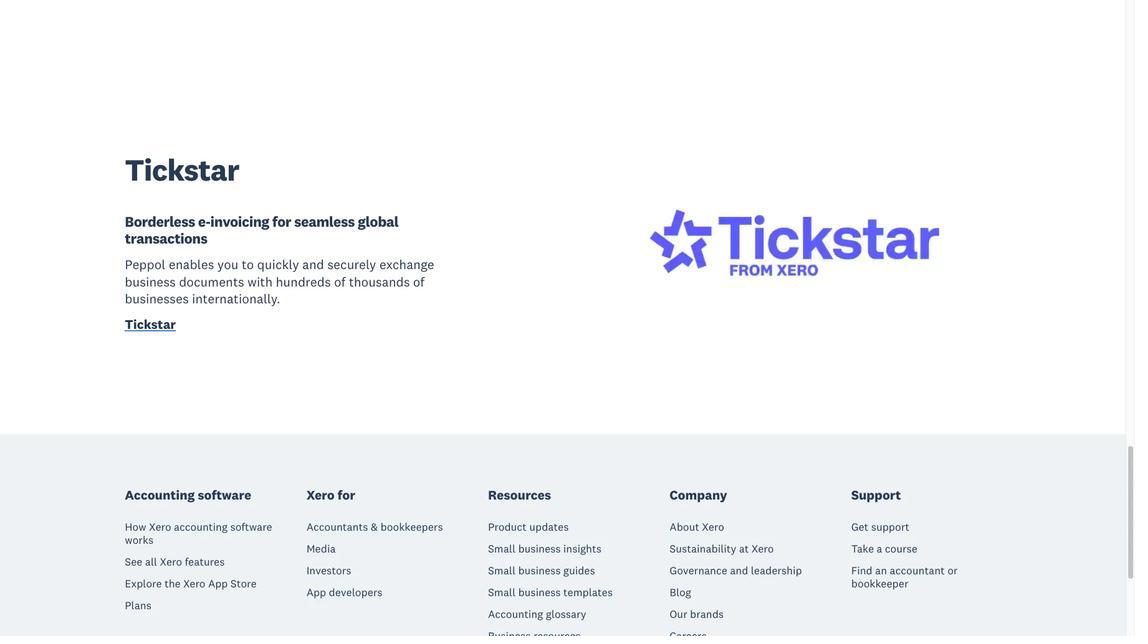 Task type: describe. For each thing, give the bounding box(es) containing it.
borderless e-invoicing for seamless global transactions
[[125, 213, 398, 248]]

small business templates
[[488, 586, 613, 600]]

xero up 'accountants'
[[306, 487, 335, 503]]

small business templates link
[[488, 586, 613, 600]]

our brands
[[670, 608, 724, 621]]

small business insights
[[488, 542, 601, 556]]

1 vertical spatial for
[[337, 487, 355, 503]]

xero right all
[[160, 555, 182, 569]]

small for small business guides
[[488, 564, 515, 578]]

brands
[[690, 608, 724, 621]]

plans link
[[125, 599, 151, 613]]

see
[[125, 555, 142, 569]]

sustainability
[[670, 542, 736, 556]]

for inside the borderless e-invoicing for seamless global transactions
[[272, 213, 291, 231]]

exchange
[[379, 256, 434, 273]]

product
[[488, 520, 527, 534]]

accountants & bookkeepers
[[306, 520, 443, 534]]

developers
[[329, 586, 382, 600]]

hundreds
[[276, 273, 331, 290]]

take a course
[[851, 542, 917, 556]]

course
[[885, 542, 917, 556]]

get
[[851, 520, 868, 534]]

company
[[670, 487, 727, 503]]

how xero accounting software works
[[125, 520, 272, 547]]

accounting glossary
[[488, 608, 586, 621]]

bookkeepers
[[381, 520, 443, 534]]

accountants & bookkeepers link
[[306, 520, 443, 534]]

1 of from the left
[[334, 273, 346, 290]]

all
[[145, 555, 157, 569]]

accountants
[[306, 520, 368, 534]]

1 tickstar from the top
[[125, 151, 239, 189]]

governance
[[670, 564, 727, 578]]

see all xero features
[[125, 555, 225, 569]]

get support link
[[851, 520, 909, 534]]

our brands link
[[670, 608, 724, 621]]

at
[[739, 542, 749, 556]]

with
[[247, 273, 273, 290]]

tickstar link
[[125, 316, 176, 336]]

accounting software
[[125, 487, 251, 503]]

our
[[670, 608, 687, 621]]

small for small business templates
[[488, 586, 515, 600]]

accounting
[[174, 520, 228, 534]]

about
[[670, 520, 699, 534]]

accounting for accounting glossary
[[488, 608, 543, 621]]

xero up sustainability at xero link
[[702, 520, 724, 534]]

app developers link
[[306, 586, 382, 600]]

sustainability at xero
[[670, 542, 774, 556]]

media
[[306, 542, 336, 556]]

software inside how xero accounting software works
[[230, 520, 272, 534]]

store
[[231, 577, 257, 591]]

governance and leadership link
[[670, 564, 802, 578]]

0 horizontal spatial app
[[208, 577, 228, 591]]

businesses
[[125, 290, 189, 307]]

investors link
[[306, 564, 351, 578]]

explore the xero app store link
[[125, 577, 257, 591]]

find an accountant or bookkeeper
[[851, 564, 958, 591]]

xero right the at
[[752, 542, 774, 556]]

the
[[165, 577, 181, 591]]

or
[[947, 564, 958, 578]]

internationally.
[[192, 290, 280, 307]]

transactions
[[125, 230, 207, 248]]

about xero
[[670, 520, 724, 534]]

&
[[371, 520, 378, 534]]

glossary
[[546, 608, 586, 621]]

bookkeeper
[[851, 577, 908, 591]]

enables
[[169, 256, 214, 273]]

a
[[877, 542, 882, 556]]

media link
[[306, 542, 336, 556]]

find an accountant or bookkeeper link
[[851, 564, 1010, 591]]

insights
[[563, 542, 601, 556]]

business inside peppol enables you to quickly and securely exchange business documents with hundreds of thousands of businesses internationally.
[[125, 273, 176, 290]]

e-
[[198, 213, 210, 231]]

guides
[[563, 564, 595, 578]]

blog
[[670, 586, 691, 600]]

quickly
[[257, 256, 299, 273]]

small business guides
[[488, 564, 595, 578]]

support
[[851, 487, 901, 503]]



Task type: vqa. For each thing, say whether or not it's contained in the screenshot.
thousands
yes



Task type: locate. For each thing, give the bounding box(es) containing it.
tickstar logo image
[[579, 122, 1010, 364]]

accounting glossary link
[[488, 608, 586, 621]]

works
[[125, 533, 153, 547]]

and inside peppol enables you to quickly and securely exchange business documents with hundreds of thousands of businesses internationally.
[[302, 256, 324, 273]]

1 horizontal spatial accounting
[[488, 608, 543, 621]]

app down investors 'link'
[[306, 586, 326, 600]]

business for small business templates
[[518, 586, 561, 600]]

1 vertical spatial and
[[730, 564, 748, 578]]

software up accounting
[[198, 487, 251, 503]]

small business insights link
[[488, 542, 601, 556]]

of down securely
[[334, 273, 346, 290]]

app
[[208, 577, 228, 591], [306, 586, 326, 600]]

securely
[[327, 256, 376, 273]]

business down peppol
[[125, 273, 176, 290]]

software right accounting
[[230, 520, 272, 534]]

0 vertical spatial accounting
[[125, 487, 195, 503]]

support
[[871, 520, 909, 534]]

2 vertical spatial small
[[488, 586, 515, 600]]

tickstar
[[125, 151, 239, 189], [125, 316, 176, 333]]

global
[[358, 213, 398, 231]]

templates
[[563, 586, 613, 600]]

leadership
[[751, 564, 802, 578]]

1 vertical spatial software
[[230, 520, 272, 534]]

an
[[875, 564, 887, 578]]

app down features on the bottom of the page
[[208, 577, 228, 591]]

plans
[[125, 599, 151, 613]]

0 horizontal spatial of
[[334, 273, 346, 290]]

documents
[[179, 273, 244, 290]]

get support
[[851, 520, 909, 534]]

to
[[242, 256, 254, 273]]

product updates
[[488, 520, 569, 534]]

accounting up how
[[125, 487, 195, 503]]

for
[[272, 213, 291, 231], [337, 487, 355, 503]]

how xero accounting software works link
[[125, 520, 284, 547]]

0 vertical spatial tickstar
[[125, 151, 239, 189]]

tickstar up borderless
[[125, 151, 239, 189]]

2 of from the left
[[413, 273, 425, 290]]

explore the xero app store
[[125, 577, 257, 591]]

xero
[[306, 487, 335, 503], [149, 520, 171, 534], [702, 520, 724, 534], [752, 542, 774, 556], [160, 555, 182, 569], [183, 577, 205, 591]]

business for small business guides
[[518, 564, 561, 578]]

seamless
[[294, 213, 355, 231]]

2 small from the top
[[488, 564, 515, 578]]

blog link
[[670, 586, 691, 600]]

business down small business guides link at bottom
[[518, 586, 561, 600]]

accounting down small business templates at the bottom
[[488, 608, 543, 621]]

1 vertical spatial accounting
[[488, 608, 543, 621]]

updates
[[529, 520, 569, 534]]

xero for
[[306, 487, 355, 503]]

accounting
[[125, 487, 195, 503], [488, 608, 543, 621]]

0 horizontal spatial for
[[272, 213, 291, 231]]

business down small business insights link
[[518, 564, 561, 578]]

for right 'invoicing'
[[272, 213, 291, 231]]

software
[[198, 487, 251, 503], [230, 520, 272, 534]]

xero inside how xero accounting software works
[[149, 520, 171, 534]]

2 tickstar from the top
[[125, 316, 176, 333]]

peppol enables you to quickly and securely exchange business documents with hundreds of thousands of businesses internationally.
[[125, 256, 434, 307]]

app developers
[[306, 586, 382, 600]]

1 horizontal spatial of
[[413, 273, 425, 290]]

1 small from the top
[[488, 542, 515, 556]]

accountant
[[890, 564, 945, 578]]

xero right the at the bottom left of the page
[[183, 577, 205, 591]]

small for small business insights
[[488, 542, 515, 556]]

how
[[125, 520, 146, 534]]

accounting for accounting software
[[125, 487, 195, 503]]

tickstar down businesses
[[125, 316, 176, 333]]

sustainability at xero link
[[670, 542, 774, 556]]

of down exchange
[[413, 273, 425, 290]]

resources
[[488, 487, 551, 503]]

invoicing
[[210, 213, 269, 231]]

0 vertical spatial for
[[272, 213, 291, 231]]

business
[[125, 273, 176, 290], [518, 542, 561, 556], [518, 564, 561, 578], [518, 586, 561, 600]]

0 horizontal spatial accounting
[[125, 487, 195, 503]]

1 vertical spatial tickstar
[[125, 316, 176, 333]]

investors
[[306, 564, 351, 578]]

see all xero features link
[[125, 555, 225, 569]]

and down the at
[[730, 564, 748, 578]]

for up 'accountants'
[[337, 487, 355, 503]]

business up small business guides link at bottom
[[518, 542, 561, 556]]

xero right how
[[149, 520, 171, 534]]

find
[[851, 564, 872, 578]]

1 horizontal spatial app
[[306, 586, 326, 600]]

take a course link
[[851, 542, 917, 556]]

0 vertical spatial software
[[198, 487, 251, 503]]

3 small from the top
[[488, 586, 515, 600]]

1 horizontal spatial and
[[730, 564, 748, 578]]

small
[[488, 542, 515, 556], [488, 564, 515, 578], [488, 586, 515, 600]]

peppol
[[125, 256, 165, 273]]

small business guides link
[[488, 564, 595, 578]]

and up the hundreds
[[302, 256, 324, 273]]

explore
[[125, 577, 162, 591]]

0 vertical spatial small
[[488, 542, 515, 556]]

product updates link
[[488, 520, 569, 534]]

and
[[302, 256, 324, 273], [730, 564, 748, 578]]

borderless
[[125, 213, 195, 231]]

0 vertical spatial and
[[302, 256, 324, 273]]

governance and leadership
[[670, 564, 802, 578]]

take
[[851, 542, 874, 556]]

features
[[185, 555, 225, 569]]

business for small business insights
[[518, 542, 561, 556]]

you
[[217, 256, 238, 273]]

1 horizontal spatial for
[[337, 487, 355, 503]]

0 horizontal spatial and
[[302, 256, 324, 273]]

about xero link
[[670, 520, 724, 534]]

1 vertical spatial small
[[488, 564, 515, 578]]



